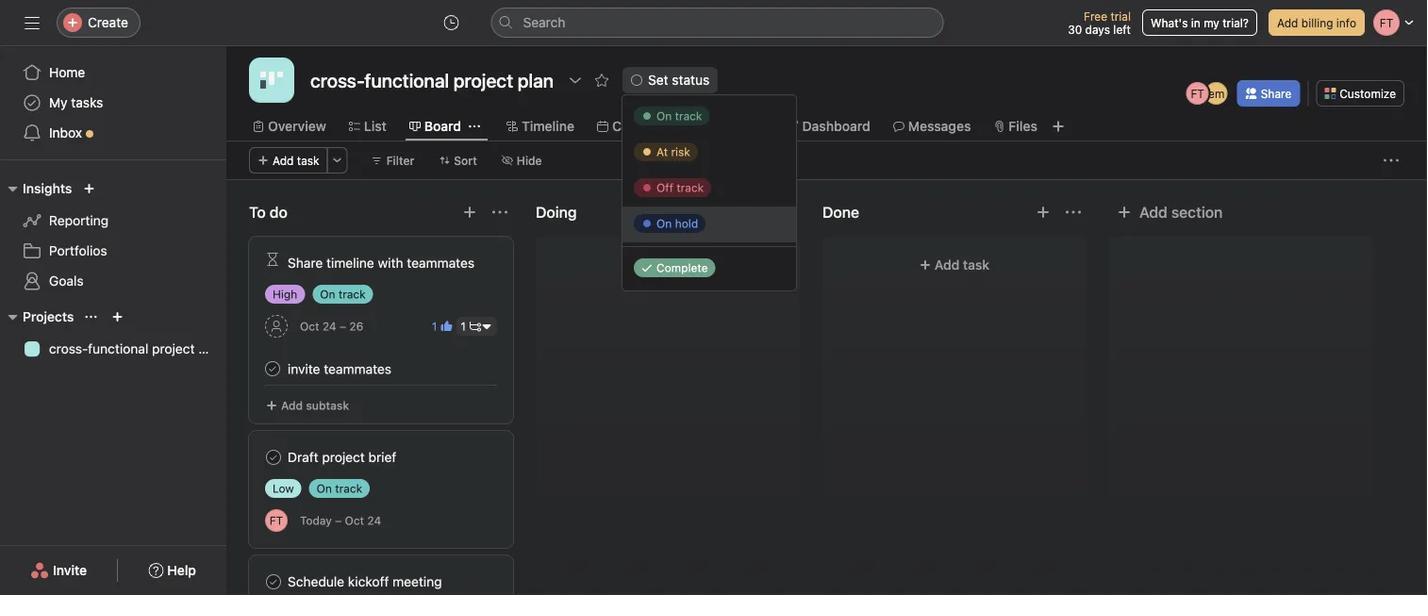 Task type: vqa. For each thing, say whether or not it's contained in the screenshot.
Customize dropdown button
yes



Task type: locate. For each thing, give the bounding box(es) containing it.
completed checkbox left invite
[[261, 358, 284, 380]]

oct right the today
[[345, 514, 364, 527]]

0 horizontal spatial share
[[288, 255, 323, 271]]

done
[[823, 203, 859, 221]]

more actions image down the customize
[[1384, 153, 1399, 168]]

1 horizontal spatial share
[[1261, 87, 1292, 100]]

list
[[364, 118, 387, 134]]

24 right the today
[[367, 514, 381, 527]]

inbox
[[49, 125, 82, 141]]

task for done
[[963, 257, 990, 273]]

more section actions image for to do
[[492, 205, 508, 220]]

1 vertical spatial on track
[[320, 288, 366, 301]]

on up at
[[657, 109, 672, 123]]

on left hold on the top of page
[[657, 217, 672, 230]]

calendar
[[612, 118, 668, 134]]

global element
[[0, 46, 226, 159]]

1 horizontal spatial more actions image
[[1384, 153, 1399, 168]]

1 vertical spatial 24
[[367, 514, 381, 527]]

1 completed image from the top
[[262, 446, 285, 469]]

overview
[[268, 118, 326, 134]]

my tasks link
[[11, 88, 215, 118]]

files
[[1009, 118, 1038, 134]]

1 vertical spatial oct
[[345, 514, 364, 527]]

project
[[152, 341, 195, 357], [322, 450, 365, 465]]

dashboard
[[802, 118, 870, 134]]

add task image
[[462, 205, 477, 220], [749, 205, 764, 220], [1036, 205, 1051, 220]]

2 completed image from the top
[[262, 571, 285, 593]]

1 horizontal spatial add task button
[[547, 248, 789, 282]]

add task button for done
[[834, 248, 1075, 282]]

board link
[[409, 116, 461, 137]]

customize button
[[1316, 80, 1405, 107]]

0 vertical spatial oct
[[300, 320, 319, 333]]

oct up invite
[[300, 320, 319, 333]]

1
[[432, 320, 437, 333], [461, 320, 466, 333]]

share inside button
[[1261, 87, 1292, 100]]

info
[[1337, 16, 1357, 29]]

at risk
[[657, 145, 690, 158]]

1 horizontal spatial add task image
[[749, 205, 764, 220]]

hide
[[517, 154, 542, 167]]

2 add task image from the left
[[749, 205, 764, 220]]

teammates down 26
[[324, 361, 392, 377]]

teammates right the with on the left top of the page
[[407, 255, 475, 271]]

1 vertical spatial –
[[335, 514, 342, 527]]

today – oct 24
[[300, 514, 381, 527]]

task
[[297, 154, 319, 167], [676, 257, 703, 273], [963, 257, 990, 273]]

at
[[657, 145, 668, 158]]

tab actions image
[[469, 121, 480, 132]]

add billing info button
[[1269, 9, 1365, 36]]

today
[[300, 514, 332, 527]]

on track down timeline
[[320, 288, 366, 301]]

add subtask
[[281, 399, 349, 412]]

functional
[[88, 341, 148, 357]]

add task button
[[249, 147, 328, 174], [547, 248, 789, 282], [834, 248, 1075, 282]]

with
[[378, 255, 403, 271]]

ft
[[1191, 87, 1205, 100], [270, 514, 283, 527]]

home
[[49, 65, 85, 80]]

project left brief
[[322, 450, 365, 465]]

set
[[648, 72, 668, 88]]

track down timeline
[[339, 288, 366, 301]]

ft left em
[[1191, 87, 1205, 100]]

1 horizontal spatial ft
[[1191, 87, 1205, 100]]

calendar link
[[597, 116, 668, 137]]

1 horizontal spatial teammates
[[407, 255, 475, 271]]

add task for doing
[[648, 257, 703, 273]]

1 horizontal spatial 1
[[461, 320, 466, 333]]

portfolios link
[[11, 236, 215, 266]]

0 vertical spatial project
[[152, 341, 195, 357]]

1 horizontal spatial more section actions image
[[1066, 205, 1081, 220]]

1 horizontal spatial oct
[[345, 514, 364, 527]]

add
[[1277, 16, 1298, 29], [273, 154, 294, 167], [1140, 203, 1168, 221], [648, 257, 673, 273], [935, 257, 960, 273], [281, 399, 303, 412]]

add task for done
[[935, 257, 990, 273]]

insights element
[[0, 172, 226, 300]]

messages
[[908, 118, 971, 134]]

1 vertical spatial project
[[322, 450, 365, 465]]

on track down draft project brief
[[317, 482, 362, 495]]

free
[[1084, 9, 1108, 23]]

show options image
[[568, 73, 583, 88]]

on up oct 24 – 26
[[320, 288, 335, 301]]

draft project brief
[[288, 450, 396, 465]]

2 1 from the left
[[461, 320, 466, 333]]

sort button
[[430, 147, 486, 174]]

in
[[1191, 16, 1201, 29]]

workflow link
[[691, 116, 765, 137]]

0 horizontal spatial 24
[[322, 320, 336, 333]]

files link
[[994, 116, 1038, 137]]

more actions image
[[1384, 153, 1399, 168], [332, 155, 343, 166]]

help button
[[136, 554, 208, 588]]

add inside add billing info button
[[1277, 16, 1298, 29]]

2 vertical spatial on track
[[317, 482, 362, 495]]

0 vertical spatial share
[[1261, 87, 1292, 100]]

0 vertical spatial completed image
[[262, 446, 285, 469]]

1 horizontal spatial add task
[[648, 257, 703, 273]]

goals link
[[11, 266, 215, 296]]

track down status
[[675, 109, 702, 123]]

1 button
[[428, 317, 456, 336], [456, 317, 497, 336]]

share right dependencies image
[[288, 255, 323, 271]]

0 horizontal spatial teammates
[[324, 361, 392, 377]]

– left 26
[[340, 320, 346, 333]]

more actions image left filter "dropdown button"
[[332, 155, 343, 166]]

None text field
[[306, 63, 559, 97]]

1 add task image from the left
[[462, 205, 477, 220]]

more section actions image
[[492, 205, 508, 220], [1066, 205, 1081, 220]]

add task image right hold on the top of page
[[749, 205, 764, 220]]

–
[[340, 320, 346, 333], [335, 514, 342, 527]]

1 vertical spatial ft
[[270, 514, 283, 527]]

create button
[[57, 8, 141, 38]]

3 add task image from the left
[[1036, 205, 1051, 220]]

filter
[[386, 154, 414, 167]]

share
[[1261, 87, 1292, 100], [288, 255, 323, 271]]

ft inside button
[[270, 514, 283, 527]]

1 vertical spatial teammates
[[324, 361, 392, 377]]

on hold
[[657, 217, 698, 230]]

0 vertical spatial 24
[[322, 320, 336, 333]]

em
[[1208, 87, 1225, 100]]

new project or portfolio image
[[112, 311, 123, 323]]

0 horizontal spatial task
[[297, 154, 319, 167]]

overview link
[[253, 116, 326, 137]]

Completed checkbox
[[261, 358, 284, 380], [262, 446, 285, 469]]

2 horizontal spatial add task image
[[1036, 205, 1051, 220]]

0 horizontal spatial ft
[[270, 514, 283, 527]]

2 more section actions image from the left
[[1066, 205, 1081, 220]]

2 horizontal spatial task
[[963, 257, 990, 273]]

0 horizontal spatial oct
[[300, 320, 319, 333]]

projects
[[23, 309, 74, 325]]

completed image
[[262, 446, 285, 469], [262, 571, 285, 593]]

search button
[[491, 8, 944, 38]]

timeline link
[[507, 116, 574, 137]]

dashboard link
[[787, 116, 870, 137]]

track
[[675, 109, 702, 123], [677, 181, 704, 194], [339, 288, 366, 301], [335, 482, 362, 495]]

more section actions image for done
[[1066, 205, 1081, 220]]

add task image down sort
[[462, 205, 477, 220]]

board
[[424, 118, 461, 134]]

share right em
[[1261, 87, 1292, 100]]

oct
[[300, 320, 319, 333], [345, 514, 364, 527]]

– right the today
[[335, 514, 342, 527]]

insights
[[23, 181, 72, 196]]

1 horizontal spatial task
[[676, 257, 703, 273]]

1 more section actions image from the left
[[492, 205, 508, 220]]

workflow
[[706, 118, 765, 134]]

invite
[[53, 563, 87, 578]]

project left the plan
[[152, 341, 195, 357]]

dependencies image
[[265, 252, 280, 267]]

ft down low
[[270, 514, 283, 527]]

1 vertical spatial share
[[288, 255, 323, 271]]

24
[[322, 320, 336, 333], [367, 514, 381, 527]]

0 horizontal spatial 1
[[432, 320, 437, 333]]

2 horizontal spatial add task button
[[834, 248, 1075, 282]]

1 vertical spatial completed image
[[262, 571, 285, 593]]

completed image
[[261, 358, 284, 380]]

0 horizontal spatial add task image
[[462, 205, 477, 220]]

26
[[349, 320, 363, 333]]

completed image left 'draft'
[[262, 446, 285, 469]]

high
[[273, 288, 297, 301]]

add task
[[273, 154, 319, 167], [648, 257, 703, 273], [935, 257, 990, 273]]

1 1 from the left
[[432, 320, 437, 333]]

what's in my trial?
[[1151, 16, 1249, 29]]

2 horizontal spatial add task
[[935, 257, 990, 273]]

on track
[[657, 109, 702, 123], [320, 288, 366, 301], [317, 482, 362, 495]]

on track up risk
[[657, 109, 702, 123]]

messages link
[[893, 116, 971, 137]]

completed image left schedule
[[262, 571, 285, 593]]

24 left 26
[[322, 320, 336, 333]]

0 horizontal spatial project
[[152, 341, 195, 357]]

completed checkbox left 'draft'
[[262, 446, 285, 469]]

add task image down the add tab image on the top of page
[[1036, 205, 1051, 220]]

0 horizontal spatial more section actions image
[[492, 205, 508, 220]]

add section button
[[1109, 195, 1230, 229]]

0 horizontal spatial more actions image
[[332, 155, 343, 166]]

add tab image
[[1051, 119, 1066, 134]]



Task type: describe. For each thing, give the bounding box(es) containing it.
project inside 'element'
[[152, 341, 195, 357]]

share for share
[[1261, 87, 1292, 100]]

0 horizontal spatial add task
[[273, 154, 319, 167]]

completed image for schedule
[[262, 571, 285, 593]]

sort
[[454, 154, 477, 167]]

what's
[[1151, 16, 1188, 29]]

insights button
[[0, 177, 72, 200]]

hide button
[[493, 147, 551, 174]]

add subtask button
[[258, 392, 358, 419]]

0 vertical spatial –
[[340, 320, 346, 333]]

30
[[1068, 23, 1082, 36]]

add task image for to do
[[462, 205, 477, 220]]

my
[[1204, 16, 1220, 29]]

complete
[[657, 261, 708, 275]]

show options, current sort, top image
[[85, 311, 97, 323]]

my
[[49, 95, 67, 110]]

add inside add section button
[[1140, 203, 1168, 221]]

projects button
[[0, 306, 74, 328]]

subtask
[[306, 399, 349, 412]]

add task button for doing
[[547, 248, 789, 282]]

timeline
[[522, 118, 574, 134]]

customize
[[1340, 87, 1396, 100]]

free trial 30 days left
[[1068, 9, 1131, 36]]

projects element
[[0, 300, 226, 368]]

add task image for done
[[1036, 205, 1051, 220]]

0 vertical spatial ft
[[1191, 87, 1205, 100]]

add billing info
[[1277, 16, 1357, 29]]

timeline
[[326, 255, 374, 271]]

doing
[[536, 203, 577, 221]]

invite
[[288, 361, 320, 377]]

2 1 button from the left
[[456, 317, 497, 336]]

to do
[[249, 203, 288, 221]]

share button
[[1237, 80, 1300, 107]]

on track for share timeline with teammates
[[320, 288, 366, 301]]

add task image for doing
[[749, 205, 764, 220]]

goals
[[49, 273, 84, 289]]

billing
[[1302, 16, 1333, 29]]

search list box
[[491, 8, 944, 38]]

meeting
[[393, 574, 442, 590]]

cross-functional project plan link
[[11, 334, 224, 364]]

invite button
[[18, 554, 99, 588]]

on hold menu item
[[623, 207, 796, 242]]

0 vertical spatial completed checkbox
[[261, 358, 284, 380]]

1 horizontal spatial 24
[[367, 514, 381, 527]]

schedule kickoff meeting
[[288, 574, 442, 590]]

days
[[1085, 23, 1110, 36]]

on track for draft project brief
[[317, 482, 362, 495]]

what's in my trial? button
[[1142, 9, 1257, 36]]

share timeline with teammates
[[288, 255, 475, 271]]

off
[[657, 181, 673, 194]]

section
[[1172, 203, 1223, 221]]

cross-
[[49, 341, 88, 357]]

left
[[1113, 23, 1131, 36]]

ft button
[[265, 509, 288, 532]]

schedule
[[288, 574, 344, 590]]

tasks
[[71, 95, 103, 110]]

0 vertical spatial teammates
[[407, 255, 475, 271]]

add inside add subtask button
[[281, 399, 303, 412]]

invite teammates
[[288, 361, 392, 377]]

brief
[[368, 450, 396, 465]]

on inside menu item
[[657, 217, 672, 230]]

status
[[672, 72, 710, 88]]

help
[[167, 563, 196, 578]]

my tasks
[[49, 95, 103, 110]]

history image
[[444, 15, 459, 30]]

reporting
[[49, 213, 109, 228]]

inbox link
[[11, 118, 215, 148]]

kickoff
[[348, 574, 389, 590]]

Completed checkbox
[[262, 571, 285, 593]]

oct 24 – 26
[[300, 320, 363, 333]]

task for doing
[[676, 257, 703, 273]]

1 horizontal spatial project
[[322, 450, 365, 465]]

filter button
[[363, 147, 423, 174]]

trial
[[1111, 9, 1131, 23]]

1 1 button from the left
[[428, 317, 456, 336]]

new image
[[83, 183, 95, 194]]

portfolios
[[49, 243, 107, 258]]

completed image for draft
[[262, 446, 285, 469]]

hold
[[675, 217, 698, 230]]

search
[[523, 15, 565, 30]]

trial?
[[1223, 16, 1249, 29]]

list link
[[349, 116, 387, 137]]

1 vertical spatial completed checkbox
[[262, 446, 285, 469]]

hide sidebar image
[[25, 15, 40, 30]]

track down draft project brief
[[335, 482, 362, 495]]

set status
[[648, 72, 710, 88]]

set status button
[[623, 67, 718, 93]]

home link
[[11, 58, 215, 88]]

share for share timeline with teammates
[[288, 255, 323, 271]]

0 horizontal spatial add task button
[[249, 147, 328, 174]]

draft
[[288, 450, 319, 465]]

board image
[[260, 69, 283, 92]]

create
[[88, 15, 128, 30]]

add section
[[1140, 203, 1223, 221]]

track right off
[[677, 181, 704, 194]]

on up the today
[[317, 482, 332, 495]]

plan
[[198, 341, 224, 357]]

0 vertical spatial on track
[[657, 109, 702, 123]]

reporting link
[[11, 206, 215, 236]]

add to starred image
[[594, 73, 609, 88]]



